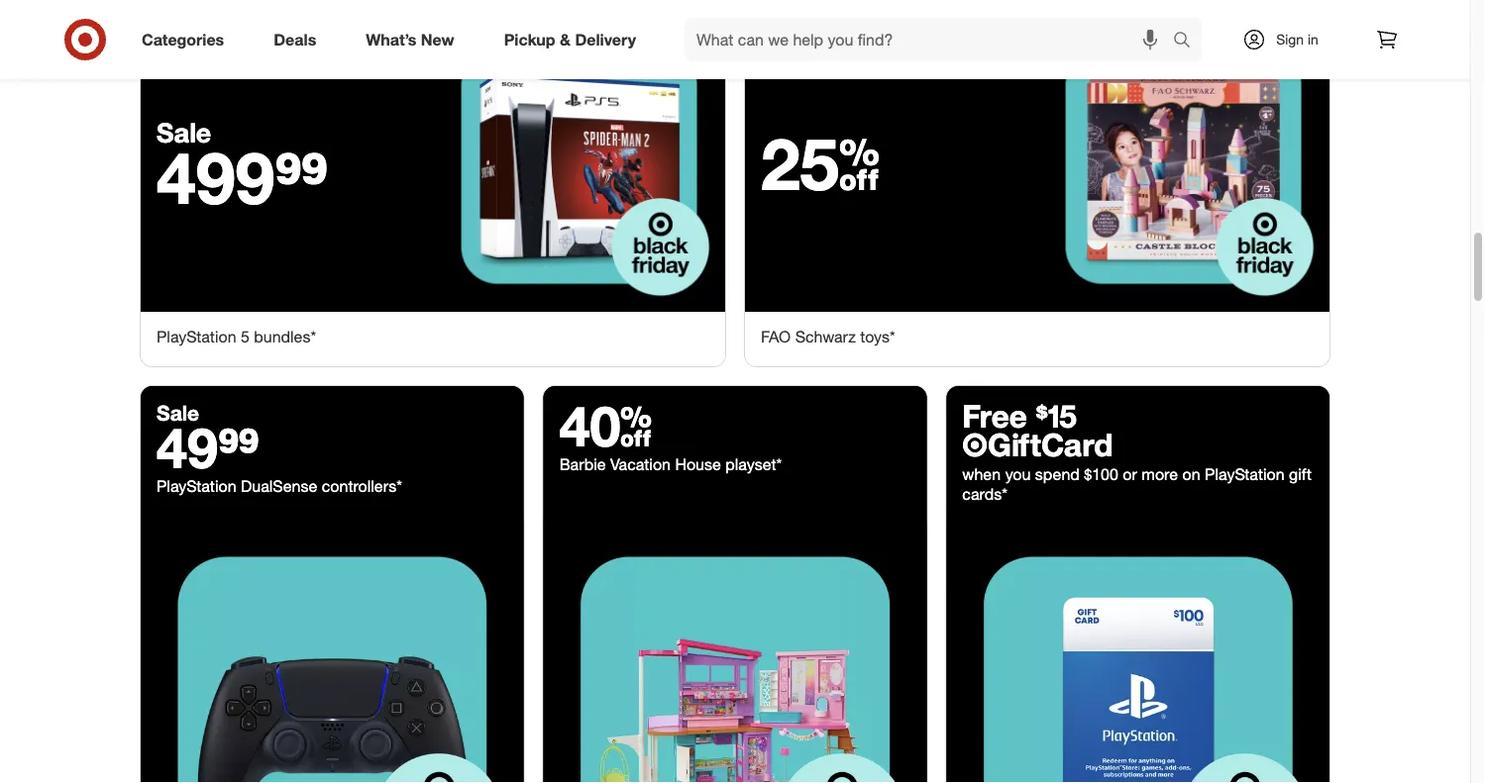 Task type: locate. For each thing, give the bounding box(es) containing it.
playstation inside free $15 ¬giftcard when you spend $100 or more on playstation gift cards*
[[1205, 465, 1285, 484]]

fao schwarz toys*
[[761, 327, 895, 347]]

sign in
[[1276, 31, 1318, 48]]

dualsense
[[241, 476, 317, 496]]

¬giftcard
[[962, 426, 1113, 464]]

what's new
[[366, 30, 454, 49]]

target black friday image
[[433, 20, 725, 312], [1037, 20, 1330, 312], [946, 520, 1330, 784], [141, 520, 524, 784], [544, 520, 927, 784]]

0 vertical spatial sale
[[157, 116, 211, 149]]

sale
[[157, 116, 211, 149], [157, 400, 199, 425]]

2 sale from the top
[[157, 400, 199, 425]]

playset*
[[725, 455, 782, 474]]

sign in link
[[1225, 18, 1349, 61]]

0 vertical spatial 99
[[275, 134, 328, 221]]

playstation
[[157, 327, 236, 347], [1205, 465, 1285, 484], [157, 476, 236, 496]]

playstation left 5 in the top of the page
[[157, 327, 236, 347]]

playstation 5 bundles*
[[157, 327, 320, 347]]

cards*
[[962, 484, 1007, 504]]

free $15 ¬giftcard when you spend $100 or more on playstation gift cards*
[[962, 397, 1312, 504]]

on
[[1182, 465, 1200, 484]]

more
[[1142, 465, 1178, 484]]

vacation
[[610, 455, 671, 474]]

deals link
[[257, 18, 341, 61]]

sale down "categories" link
[[157, 116, 211, 149]]

playstation right on
[[1205, 465, 1285, 484]]

0 horizontal spatial 99
[[218, 414, 260, 481]]

categories
[[142, 30, 224, 49]]

1 vertical spatial 99
[[218, 414, 260, 481]]

spend
[[1035, 465, 1080, 484]]

playstation for playstation dualsense controllers*
[[157, 476, 236, 496]]

you
[[1005, 465, 1031, 484]]

99
[[275, 134, 328, 221], [218, 414, 260, 481]]

499
[[157, 134, 275, 221]]

pickup
[[504, 30, 555, 49]]

1 sale from the top
[[157, 116, 211, 149]]

toys*
[[860, 327, 895, 347]]

$100
[[1084, 465, 1118, 484]]

1 vertical spatial sale
[[157, 400, 199, 425]]

1 horizontal spatial 99
[[275, 134, 328, 221]]

search
[[1164, 32, 1212, 51]]

sign
[[1276, 31, 1304, 48]]

sale down playstation 5 bundles*
[[157, 400, 199, 425]]

99 for 499 99
[[275, 134, 328, 221]]

delivery
[[575, 30, 636, 49]]

playstation left dualsense
[[157, 476, 236, 496]]



Task type: vqa. For each thing, say whether or not it's contained in the screenshot.
dualsense
yes



Task type: describe. For each thing, give the bounding box(es) containing it.
target black friday image for playstation dualsense controllers*
[[141, 520, 524, 784]]

target black friday image for when you spend $100 or more on playstation gift cards*
[[946, 520, 1330, 784]]

house
[[675, 455, 721, 474]]

barbie
[[559, 455, 606, 474]]

what's new link
[[349, 18, 479, 61]]

sale for 499 99
[[157, 116, 211, 149]]

25
[[761, 120, 880, 207]]

fao
[[761, 327, 791, 347]]

playstation dualsense controllers*
[[157, 476, 402, 496]]

what's
[[366, 30, 417, 49]]

deals
[[274, 30, 316, 49]]

5
[[241, 327, 250, 347]]

pickup & delivery
[[504, 30, 636, 49]]

in
[[1308, 31, 1318, 48]]

schwarz
[[795, 327, 856, 347]]

gift
[[1289, 465, 1312, 484]]

free
[[962, 397, 1027, 435]]

499 99
[[157, 134, 328, 221]]

when
[[962, 465, 1001, 484]]

playstation for playstation 5 bundles*
[[157, 327, 236, 347]]

controllers*
[[322, 476, 402, 496]]

40 barbie vacation house playset*
[[559, 392, 782, 474]]

99 for 49 99
[[218, 414, 260, 481]]

&
[[560, 30, 571, 49]]

categories link
[[125, 18, 249, 61]]

new
[[421, 30, 454, 49]]

pickup & delivery link
[[487, 18, 661, 61]]

What can we help you find? suggestions appear below search field
[[685, 18, 1178, 61]]

target black friday image for barbie vacation house playset*
[[544, 520, 927, 784]]

sale for 49 99
[[157, 400, 199, 425]]

search button
[[1164, 18, 1212, 65]]

40
[[559, 392, 652, 459]]

bundles*
[[254, 327, 316, 347]]

49
[[157, 414, 218, 481]]

$15
[[1036, 397, 1077, 435]]

or
[[1123, 465, 1137, 484]]

49 99
[[157, 414, 260, 481]]



